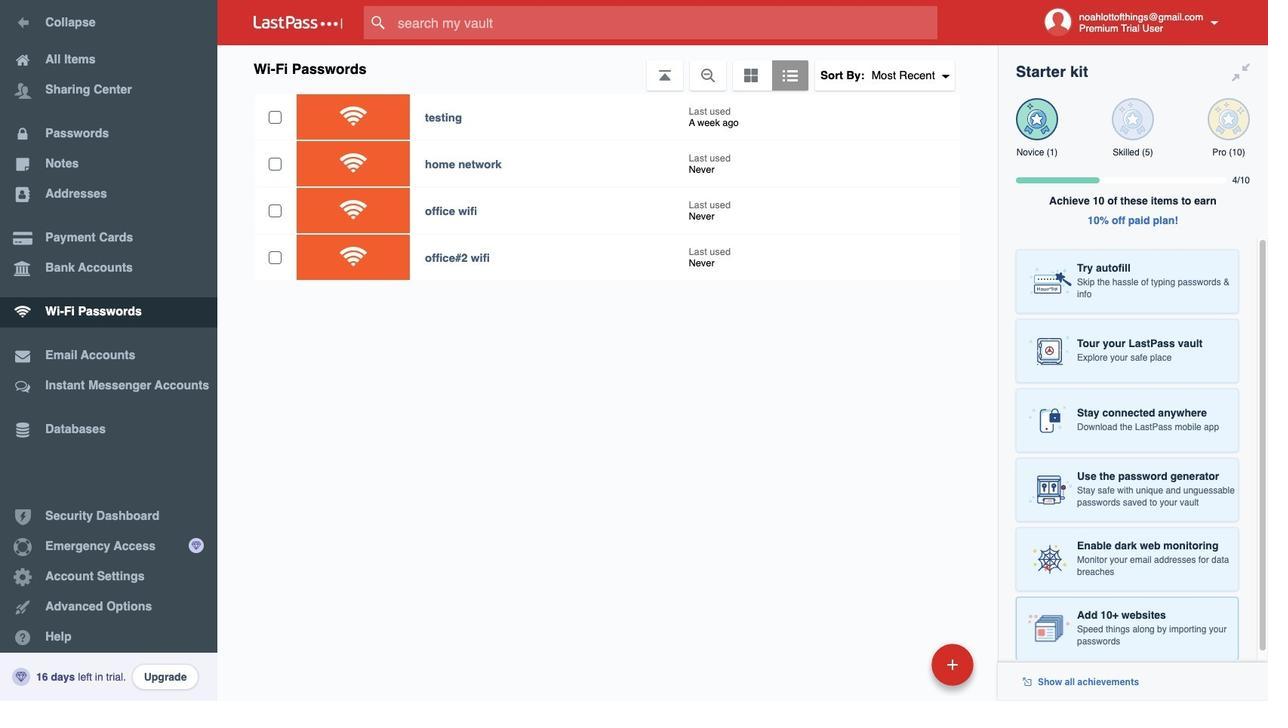 Task type: vqa. For each thing, say whether or not it's contained in the screenshot.
Vault options navigation
yes



Task type: locate. For each thing, give the bounding box(es) containing it.
new item element
[[828, 643, 979, 686]]

new item navigation
[[828, 639, 983, 701]]

vault options navigation
[[217, 45, 998, 91]]



Task type: describe. For each thing, give the bounding box(es) containing it.
main navigation navigation
[[0, 0, 217, 701]]

lastpass image
[[254, 16, 343, 29]]

Search search field
[[364, 6, 967, 39]]

search my vault text field
[[364, 6, 967, 39]]



